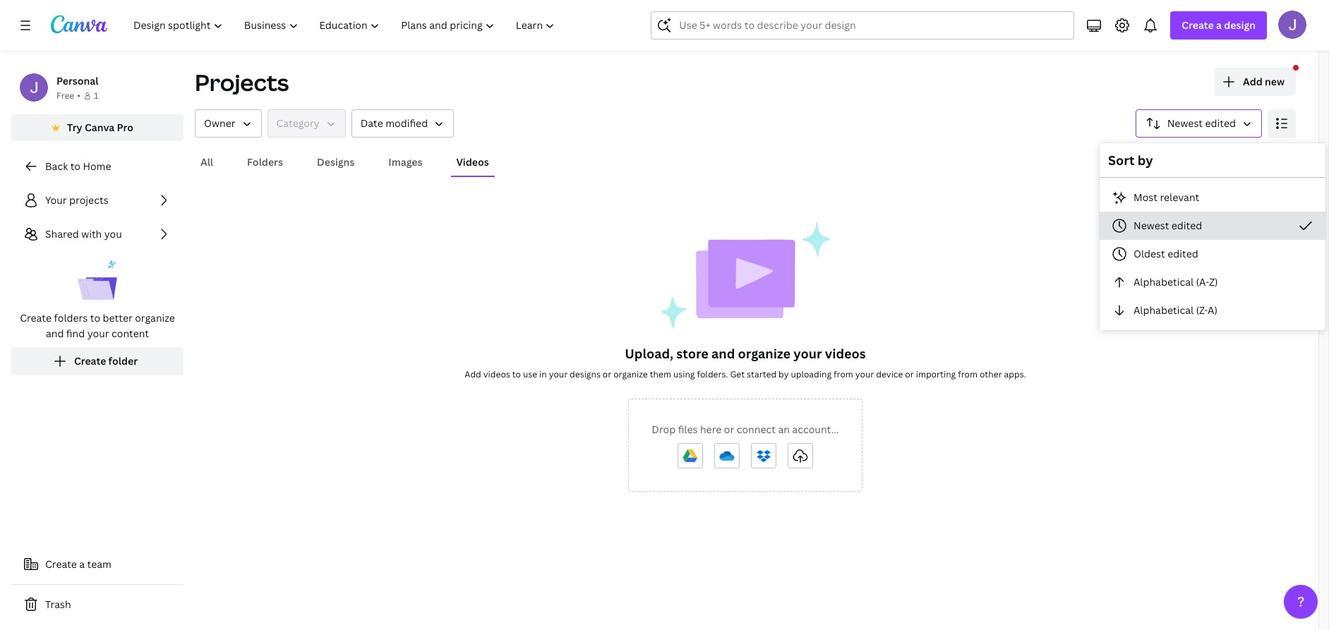 Task type: locate. For each thing, give the bounding box(es) containing it.
edited up alphabetical (a-z)
[[1168, 247, 1199, 261]]

Search search field
[[679, 12, 1047, 39]]

your right in
[[549, 369, 568, 381]]

a inside create a team button
[[79, 558, 85, 571]]

create down find
[[74, 354, 106, 368]]

1 horizontal spatial add
[[1243, 75, 1263, 88]]

1 horizontal spatial to
[[90, 311, 100, 325]]

0 vertical spatial edited
[[1205, 116, 1236, 130]]

newest edited button
[[1100, 212, 1326, 240]]

your
[[87, 327, 109, 340], [794, 345, 822, 362], [549, 369, 568, 381], [855, 369, 874, 381]]

create for create a design
[[1182, 18, 1214, 32]]

team
[[87, 558, 111, 571]]

back to home
[[45, 160, 111, 173]]

or right device
[[905, 369, 914, 381]]

drop
[[652, 423, 676, 436]]

most
[[1134, 191, 1158, 204]]

create left team
[[45, 558, 77, 571]]

0 horizontal spatial and
[[46, 327, 64, 340]]

alphabetical (a-z) button
[[1100, 268, 1326, 297]]

organize
[[135, 311, 175, 325], [738, 345, 791, 362], [614, 369, 648, 381]]

newest edited down add new dropdown button
[[1167, 116, 1236, 130]]

to
[[70, 160, 80, 173], [90, 311, 100, 325], [512, 369, 521, 381]]

to left better
[[90, 311, 100, 325]]

1 vertical spatial a
[[79, 558, 85, 571]]

create inside button
[[74, 354, 106, 368]]

0 horizontal spatial add
[[465, 369, 481, 381]]

sort
[[1108, 152, 1135, 169]]

z)
[[1209, 275, 1218, 289]]

videos up uploading
[[825, 345, 866, 362]]

Owner button
[[195, 109, 262, 138]]

edited inside button
[[1168, 247, 1199, 261]]

2 from from the left
[[958, 369, 978, 381]]

oldest edited button
[[1100, 240, 1326, 268]]

create inside button
[[45, 558, 77, 571]]

1 vertical spatial organize
[[738, 345, 791, 362]]

uploading
[[791, 369, 832, 381]]

newest edited inside button
[[1134, 219, 1202, 232]]

your left device
[[855, 369, 874, 381]]

a
[[1216, 18, 1222, 32], [79, 558, 85, 571]]

1 vertical spatial add
[[465, 369, 481, 381]]

0 vertical spatial newest edited
[[1167, 116, 1236, 130]]

1 horizontal spatial from
[[958, 369, 978, 381]]

images button
[[383, 149, 428, 176]]

from left other
[[958, 369, 978, 381]]

0 vertical spatial add
[[1243, 75, 1263, 88]]

new
[[1265, 75, 1285, 88]]

2 vertical spatial edited
[[1168, 247, 1199, 261]]

all button
[[195, 149, 219, 176]]

0 horizontal spatial a
[[79, 558, 85, 571]]

edited for newest edited option
[[1172, 219, 1202, 232]]

create left folders on the left of the page
[[20, 311, 52, 325]]

newest edited down the most relevant
[[1134, 219, 1202, 232]]

trash link
[[11, 591, 184, 619]]

0 vertical spatial a
[[1216, 18, 1222, 32]]

upload,
[[625, 345, 674, 362]]

by right sort
[[1138, 152, 1153, 169]]

alphabetical down oldest edited
[[1134, 275, 1194, 289]]

create a design button
[[1171, 11, 1267, 40]]

create for create folder
[[74, 354, 106, 368]]

importing
[[916, 369, 956, 381]]

or
[[603, 369, 612, 381], [905, 369, 914, 381], [724, 423, 734, 436]]

0 horizontal spatial from
[[834, 369, 853, 381]]

0 vertical spatial organize
[[135, 311, 175, 325]]

and left find
[[46, 327, 64, 340]]

oldest edited
[[1134, 247, 1199, 261]]

2 alphabetical from the top
[[1134, 304, 1194, 317]]

by
[[1138, 152, 1153, 169], [779, 369, 789, 381]]

oldest
[[1134, 247, 1165, 261]]

or right designs
[[603, 369, 612, 381]]

0 horizontal spatial to
[[70, 160, 80, 173]]

sort by
[[1108, 152, 1153, 169]]

alphabetical (z-a) option
[[1100, 297, 1326, 325]]

alphabetical (a-z)
[[1134, 275, 1218, 289]]

(a-
[[1196, 275, 1209, 289]]

a)
[[1208, 304, 1218, 317]]

videos
[[825, 345, 866, 362], [483, 369, 510, 381]]

newest edited inside button
[[1167, 116, 1236, 130]]

1 horizontal spatial organize
[[614, 369, 648, 381]]

edited
[[1205, 116, 1236, 130], [1172, 219, 1202, 232], [1168, 247, 1199, 261]]

sort by list box
[[1100, 184, 1326, 325]]

newest inside button
[[1167, 116, 1203, 130]]

0 vertical spatial alphabetical
[[1134, 275, 1194, 289]]

1 vertical spatial newest edited
[[1134, 219, 1202, 232]]

1 vertical spatial edited
[[1172, 219, 1202, 232]]

1 vertical spatial to
[[90, 311, 100, 325]]

try canva pro button
[[11, 114, 184, 141]]

a for team
[[79, 558, 85, 571]]

designs
[[317, 155, 355, 169]]

0 vertical spatial and
[[46, 327, 64, 340]]

1 vertical spatial newest
[[1134, 219, 1169, 232]]

1 horizontal spatial a
[[1216, 18, 1222, 32]]

newest inside button
[[1134, 219, 1169, 232]]

a left "design"
[[1216, 18, 1222, 32]]

folder
[[108, 354, 138, 368]]

from
[[834, 369, 853, 381], [958, 369, 978, 381]]

started
[[747, 369, 777, 381]]

all
[[200, 155, 213, 169]]

1 vertical spatial alphabetical
[[1134, 304, 1194, 317]]

create
[[1182, 18, 1214, 32], [20, 311, 52, 325], [74, 354, 106, 368], [45, 558, 77, 571]]

home
[[83, 160, 111, 173]]

2 horizontal spatial to
[[512, 369, 521, 381]]

add left use
[[465, 369, 481, 381]]

newest edited
[[1167, 116, 1236, 130], [1134, 219, 1202, 232]]

1 vertical spatial videos
[[483, 369, 510, 381]]

free •
[[56, 90, 80, 102]]

0 horizontal spatial by
[[779, 369, 789, 381]]

0 horizontal spatial organize
[[135, 311, 175, 325]]

your right find
[[87, 327, 109, 340]]

edited down relevant
[[1172, 219, 1202, 232]]

2 vertical spatial to
[[512, 369, 521, 381]]

1 horizontal spatial and
[[712, 345, 735, 362]]

edited down add new dropdown button
[[1205, 116, 1236, 130]]

top level navigation element
[[124, 11, 567, 40]]

your inside create folders to better organize and find your content
[[87, 327, 109, 340]]

a left team
[[79, 558, 85, 571]]

a inside create a design dropdown button
[[1216, 18, 1222, 32]]

create inside create folders to better organize and find your content
[[20, 311, 52, 325]]

list
[[11, 186, 184, 376]]

alphabetical
[[1134, 275, 1194, 289], [1134, 304, 1194, 317]]

0 vertical spatial newest
[[1167, 116, 1203, 130]]

a for design
[[1216, 18, 1222, 32]]

from right uploading
[[834, 369, 853, 381]]

try canva pro
[[67, 121, 133, 134]]

and up folders. at right bottom
[[712, 345, 735, 362]]

videos left use
[[483, 369, 510, 381]]

design
[[1224, 18, 1256, 32]]

create left "design"
[[1182, 18, 1214, 32]]

to left use
[[512, 369, 521, 381]]

create inside dropdown button
[[1182, 18, 1214, 32]]

by right started
[[779, 369, 789, 381]]

edited inside button
[[1172, 219, 1202, 232]]

edited for oldest edited 'option'
[[1168, 247, 1199, 261]]

None search field
[[651, 11, 1075, 40]]

add
[[1243, 75, 1263, 88], [465, 369, 481, 381]]

1 horizontal spatial videos
[[825, 345, 866, 362]]

1
[[94, 90, 98, 102]]

edited inside button
[[1205, 116, 1236, 130]]

add new
[[1243, 75, 1285, 88]]

1 vertical spatial by
[[779, 369, 789, 381]]

0 horizontal spatial videos
[[483, 369, 510, 381]]

organize up 'content'
[[135, 311, 175, 325]]

owner
[[204, 116, 235, 130]]

newest
[[1167, 116, 1203, 130], [1134, 219, 1169, 232]]

to right 'back'
[[70, 160, 80, 173]]

try
[[67, 121, 82, 134]]

organize up started
[[738, 345, 791, 362]]

projects
[[69, 193, 108, 207]]

1 alphabetical from the top
[[1134, 275, 1194, 289]]

alphabetical down alphabetical (a-z)
[[1134, 304, 1194, 317]]

2 horizontal spatial organize
[[738, 345, 791, 362]]

pro
[[117, 121, 133, 134]]

organize down 'upload,'
[[614, 369, 648, 381]]

folders button
[[241, 149, 289, 176]]

in
[[539, 369, 547, 381]]

find
[[66, 327, 85, 340]]

1 vertical spatial and
[[712, 345, 735, 362]]

with
[[81, 227, 102, 241]]

shared with you link
[[11, 220, 184, 249]]

or right here
[[724, 423, 734, 436]]

date modified
[[361, 116, 428, 130]]

0 vertical spatial by
[[1138, 152, 1153, 169]]

videos button
[[451, 149, 495, 176]]

add left the new
[[1243, 75, 1263, 88]]



Task type: vqa. For each thing, say whether or not it's contained in the screenshot.
0:00
no



Task type: describe. For each thing, give the bounding box(es) containing it.
create a team
[[45, 558, 111, 571]]

to inside upload, store and organize your videos add videos to use in your designs or organize them using folders. get started by uploading from your device or importing from other apps.
[[512, 369, 521, 381]]

alphabetical (a-z) option
[[1100, 268, 1326, 297]]

back
[[45, 160, 68, 173]]

them
[[650, 369, 671, 381]]

create a team button
[[11, 551, 184, 579]]

use
[[523, 369, 537, 381]]

personal
[[56, 74, 98, 88]]

list containing your projects
[[11, 186, 184, 376]]

date
[[361, 116, 383, 130]]

organize inside create folders to better organize and find your content
[[135, 311, 175, 325]]

get
[[730, 369, 745, 381]]

shared with you
[[45, 227, 122, 241]]

jacob simon image
[[1279, 11, 1307, 39]]

most relevant
[[1134, 191, 1200, 204]]

drop files here or connect an account...
[[652, 423, 839, 436]]

1 from from the left
[[834, 369, 853, 381]]

0 vertical spatial to
[[70, 160, 80, 173]]

projects
[[195, 67, 289, 97]]

1 horizontal spatial by
[[1138, 152, 1153, 169]]

alphabetical for alphabetical (z-a)
[[1134, 304, 1194, 317]]

to inside create folders to better organize and find your content
[[90, 311, 100, 325]]

you
[[104, 227, 122, 241]]

category
[[276, 116, 320, 130]]

by inside upload, store and organize your videos add videos to use in your designs or organize them using folders. get started by uploading from your device or importing from other apps.
[[779, 369, 789, 381]]

your projects link
[[11, 186, 184, 215]]

relevant
[[1160, 191, 1200, 204]]

trash
[[45, 598, 71, 611]]

folders.
[[697, 369, 728, 381]]

your up uploading
[[794, 345, 822, 362]]

connect
[[737, 423, 776, 436]]

most relevant option
[[1100, 184, 1326, 212]]

upload, store and organize your videos add videos to use in your designs or organize them using folders. get started by uploading from your device or importing from other apps.
[[465, 345, 1026, 381]]

free
[[56, 90, 74, 102]]

Date modified button
[[351, 109, 454, 138]]

create for create folders to better organize and find your content
[[20, 311, 52, 325]]

folders
[[54, 311, 88, 325]]

videos
[[456, 155, 489, 169]]

oldest edited option
[[1100, 240, 1326, 268]]

account...
[[792, 423, 839, 436]]

using
[[673, 369, 695, 381]]

add inside upload, store and organize your videos add videos to use in your designs or organize them using folders. get started by uploading from your device or importing from other apps.
[[465, 369, 481, 381]]

apps.
[[1004, 369, 1026, 381]]

other
[[980, 369, 1002, 381]]

create a design
[[1182, 18, 1256, 32]]

most relevant button
[[1100, 184, 1326, 212]]

designs
[[570, 369, 601, 381]]

create folders to better organize and find your content
[[20, 311, 175, 340]]

add new button
[[1215, 68, 1296, 96]]

2 horizontal spatial or
[[905, 369, 914, 381]]

Sort by button
[[1136, 109, 1262, 138]]

add inside dropdown button
[[1243, 75, 1263, 88]]

content
[[112, 327, 149, 340]]

alphabetical (z-a)
[[1134, 304, 1218, 317]]

and inside create folders to better organize and find your content
[[46, 327, 64, 340]]

create folder
[[74, 354, 138, 368]]

alphabetical for alphabetical (a-z)
[[1134, 275, 1194, 289]]

Category button
[[267, 109, 346, 138]]

folders
[[247, 155, 283, 169]]

alphabetical (z-a) button
[[1100, 297, 1326, 325]]

modified
[[386, 116, 428, 130]]

shared
[[45, 227, 79, 241]]

device
[[876, 369, 903, 381]]

better
[[103, 311, 133, 325]]

(z-
[[1196, 304, 1208, 317]]

an
[[778, 423, 790, 436]]

here
[[700, 423, 722, 436]]

newest edited option
[[1100, 212, 1326, 240]]

and inside upload, store and organize your videos add videos to use in your designs or organize them using folders. get started by uploading from your device or importing from other apps.
[[712, 345, 735, 362]]

1 horizontal spatial or
[[724, 423, 734, 436]]

create for create a team
[[45, 558, 77, 571]]

0 horizontal spatial or
[[603, 369, 612, 381]]

0 vertical spatial videos
[[825, 345, 866, 362]]

your
[[45, 193, 67, 207]]

create folder button
[[11, 347, 184, 376]]

images
[[389, 155, 423, 169]]

files
[[678, 423, 698, 436]]

2 vertical spatial organize
[[614, 369, 648, 381]]

designs button
[[311, 149, 360, 176]]

•
[[77, 90, 80, 102]]

your projects
[[45, 193, 108, 207]]

back to home link
[[11, 152, 184, 181]]

canva
[[85, 121, 115, 134]]

store
[[677, 345, 709, 362]]



